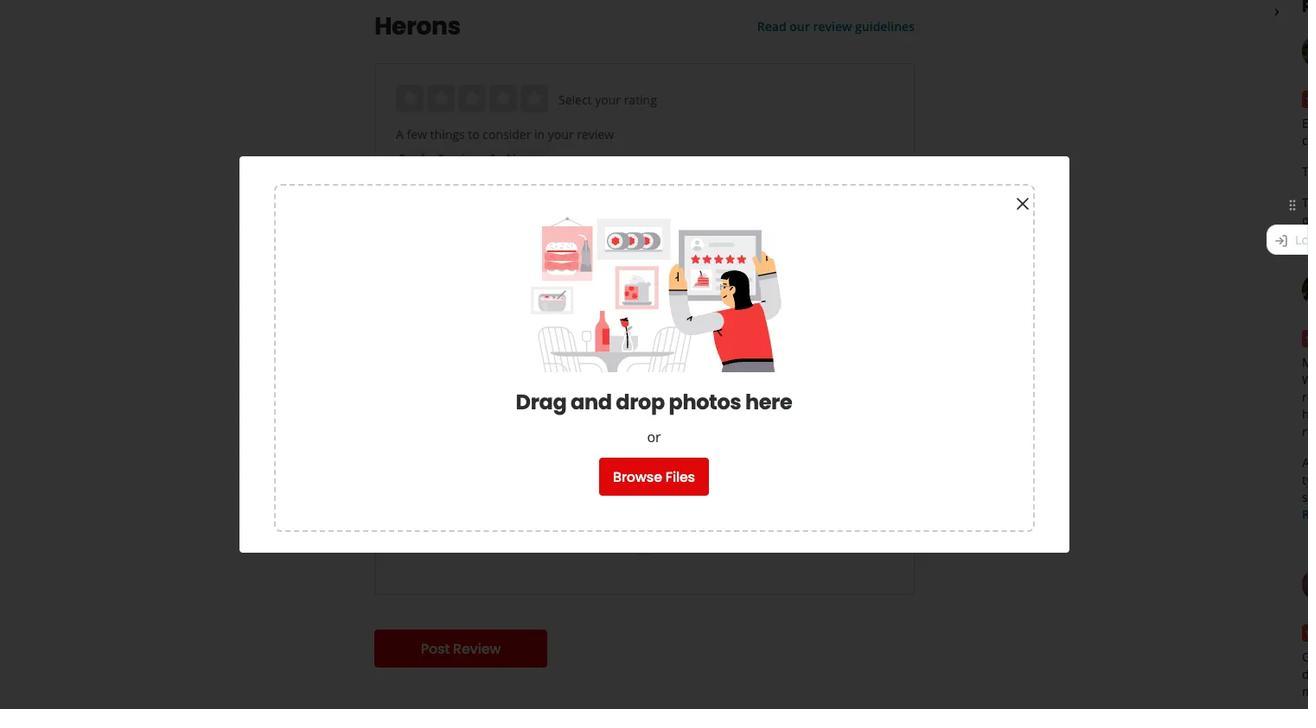 Task type: describe. For each thing, give the bounding box(es) containing it.
things
[[430, 126, 465, 143]]

consider
[[483, 126, 531, 143]]

0 horizontal spatial review
[[577, 126, 614, 143]]

select
[[559, 92, 592, 108]]

0 vertical spatial review
[[813, 18, 852, 35]]

0 vertical spatial your
[[595, 92, 621, 108]]

0 horizontal spatial a
[[396, 126, 404, 143]]

food
[[399, 151, 425, 166]]

or
[[647, 428, 661, 447]]

browse files
[[613, 468, 695, 487]]

review
[[453, 639, 501, 659]]

read our review guidelines
[[757, 18, 915, 35]]

read
[[757, 18, 786, 35]]

drag and drop photos here
[[516, 388, 792, 417]]

herons
[[374, 10, 460, 43]]

select your rating
[[559, 92, 657, 108]]

5 star rating image
[[1302, 330, 1308, 348]]

here
[[745, 388, 792, 417]]

to
[[468, 126, 480, 143]]

photos
[[669, 388, 741, 417]]

and
[[571, 388, 612, 417]]

rating
[[624, 92, 657, 108]]



Task type: vqa. For each thing, say whether or not it's contained in the screenshot.
Scallop
no



Task type: locate. For each thing, give the bounding box(es) containing it.
files
[[666, 468, 695, 487]]

5 star rating image
[[1302, 91, 1308, 108], [1302, 625, 1308, 642]]

our
[[790, 18, 810, 35]]

a few things to consider in your review
[[396, 126, 614, 143]]

browse files button
[[599, 458, 709, 497]]

browse
[[613, 468, 662, 487]]

1 horizontal spatial your
[[595, 92, 621, 108]]

1 vertical spatial 5 star rating image
[[1302, 625, 1308, 642]]

close image
[[1012, 194, 1033, 215]]

your left "rating"
[[595, 92, 621, 108]]

1 horizontal spatial a
[[1302, 455, 1308, 471]]

drag
[[516, 388, 567, 417]]

post review button
[[374, 630, 547, 668]]

None text field
[[396, 182, 893, 201]]

1 vertical spatial a
[[1302, 455, 1308, 471]]

1 vertical spatial review
[[577, 126, 614, 143]]

herons link
[[374, 10, 716, 43]]

drag and drop photos here image
[[524, 213, 784, 373]]

None radio
[[427, 85, 455, 112], [458, 85, 486, 112], [489, 85, 517, 112], [520, 85, 548, 112], [427, 85, 455, 112], [458, 85, 486, 112], [489, 85, 517, 112], [520, 85, 548, 112]]

your
[[595, 92, 621, 108], [548, 126, 574, 143]]

review down select your rating
[[577, 126, 614, 143]]

close sidebar icon image
[[1270, 5, 1284, 19], [1270, 5, 1284, 19]]

rating element
[[396, 85, 548, 112]]

e
[[1302, 115, 1308, 149]]

post
[[421, 639, 450, 659]]

drag and drop photos here dialog
[[0, 0, 1308, 710]]

drop
[[616, 388, 665, 417]]

a
[[396, 126, 404, 143], [1302, 455, 1308, 471]]

attach photos image
[[634, 537, 655, 557]]

review
[[813, 18, 852, 35], [577, 126, 614, 143]]

m a
[[1302, 354, 1308, 506]]

post review
[[421, 639, 501, 659]]

in
[[534, 126, 545, 143]]

service
[[438, 151, 475, 166]]

review right our
[[813, 18, 852, 35]]

few
[[407, 126, 427, 143]]

your right in
[[548, 126, 574, 143]]

1 horizontal spatial review
[[813, 18, 852, 35]]

2 5 star rating image from the top
[[1302, 625, 1308, 642]]

guidelines
[[855, 18, 915, 35]]

read our review guidelines link
[[757, 18, 915, 35]]

1 vertical spatial your
[[548, 126, 574, 143]]

0 horizontal spatial your
[[548, 126, 574, 143]]

None radio
[[396, 85, 424, 112]]

0 vertical spatial a
[[396, 126, 404, 143]]

ambiance
[[489, 151, 541, 166]]

0 vertical spatial 5 star rating image
[[1302, 91, 1308, 108]]

1 5 star rating image from the top
[[1302, 91, 1308, 108]]

m
[[1302, 354, 1308, 371]]



